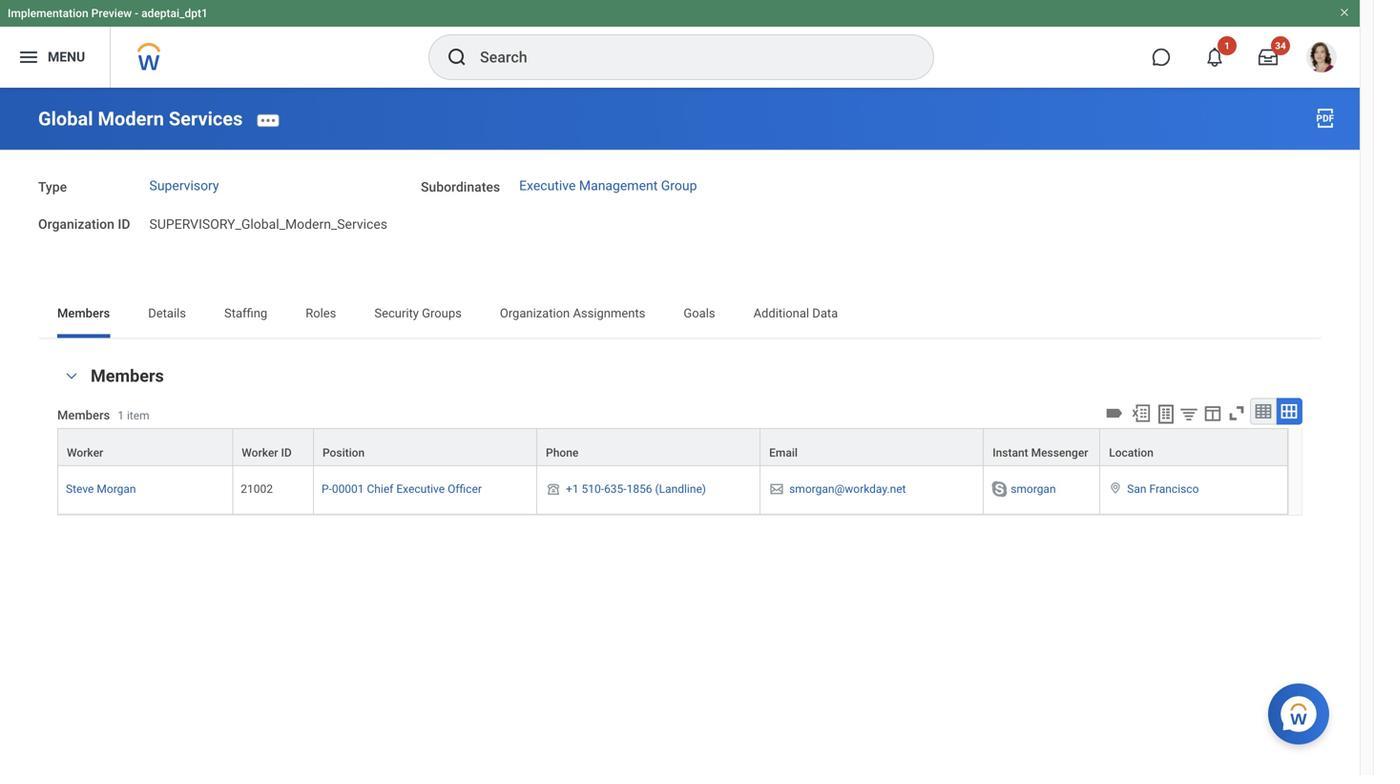 Task type: describe. For each thing, give the bounding box(es) containing it.
additional data
[[753, 307, 838, 321]]

select to filter grid data image
[[1179, 404, 1199, 424]]

position
[[322, 446, 365, 460]]

messenger
[[1031, 446, 1088, 460]]

supervisory_global_modern_services
[[149, 217, 387, 232]]

(landline)
[[655, 483, 706, 496]]

adeptai_dpt1
[[141, 7, 208, 20]]

635-
[[604, 483, 627, 496]]

worker button
[[58, 429, 232, 465]]

details
[[148, 307, 186, 321]]

mail image
[[768, 482, 785, 497]]

2 vertical spatial members
[[57, 408, 110, 423]]

implementation preview -   adeptai_dpt1
[[8, 7, 208, 20]]

inbox large image
[[1259, 48, 1278, 67]]

francisco
[[1149, 483, 1199, 496]]

+1 510-635-1856 (landline)
[[566, 483, 706, 496]]

34
[[1275, 40, 1286, 52]]

+1
[[566, 483, 579, 496]]

menu button
[[0, 27, 110, 88]]

morgan
[[97, 483, 136, 496]]

worker id button
[[233, 429, 313, 465]]

menu banner
[[0, 0, 1360, 88]]

officer
[[448, 483, 482, 496]]

location button
[[1100, 429, 1287, 465]]

preview
[[91, 7, 132, 20]]

worker for worker id
[[242, 446, 278, 460]]

goals
[[684, 307, 715, 321]]

p-00001 chief executive officer link
[[322, 479, 482, 496]]

groups
[[422, 307, 462, 321]]

21002
[[241, 483, 273, 496]]

profile logan mcneil image
[[1306, 42, 1337, 76]]

search image
[[446, 46, 469, 69]]

modern
[[98, 108, 164, 130]]

item
[[127, 409, 150, 423]]

worker for worker
[[67, 446, 103, 460]]

row containing steve morgan
[[57, 466, 1288, 515]]

00001
[[332, 483, 364, 496]]

view printable version (pdf) image
[[1314, 107, 1337, 130]]

chief
[[367, 483, 393, 496]]

smorgan
[[1011, 483, 1056, 496]]

email button
[[761, 429, 983, 465]]

click to view/edit grid preferences image
[[1202, 403, 1223, 424]]

organization for organization assignments
[[500, 307, 570, 321]]

organization assignments
[[500, 307, 645, 321]]

smorgan link
[[1011, 479, 1056, 496]]

type
[[38, 180, 67, 195]]

global modern services
[[38, 108, 243, 130]]

phone image
[[545, 482, 562, 497]]

notifications large image
[[1205, 48, 1224, 67]]

table image
[[1254, 402, 1273, 422]]

34 button
[[1247, 36, 1290, 78]]

executive inside row
[[396, 483, 445, 496]]

instant messenger
[[993, 446, 1088, 460]]

global modern services link
[[38, 108, 243, 130]]

1856
[[627, 483, 652, 496]]

security groups
[[374, 307, 462, 321]]

justify image
[[17, 46, 40, 69]]



Task type: locate. For each thing, give the bounding box(es) containing it.
members down the chevron down icon
[[57, 408, 110, 423]]

organization for organization id
[[38, 217, 114, 232]]

0 vertical spatial id
[[118, 217, 130, 232]]

members group
[[57, 365, 1303, 516]]

p-00001 chief executive officer
[[322, 483, 482, 496]]

menu
[[48, 49, 85, 65]]

id for worker id
[[281, 446, 292, 460]]

0 vertical spatial executive
[[519, 178, 576, 194]]

members
[[57, 307, 110, 321], [91, 367, 164, 387], [57, 408, 110, 423]]

organization id
[[38, 217, 130, 232]]

members 1 item
[[57, 408, 150, 423]]

1 button
[[1194, 36, 1237, 78]]

organization inside tab list
[[500, 307, 570, 321]]

skype image
[[990, 480, 1009, 499]]

global
[[38, 108, 93, 130]]

1 horizontal spatial worker
[[242, 446, 278, 460]]

members button
[[91, 367, 164, 387]]

fullscreen image
[[1226, 403, 1247, 424]]

organization left 'assignments'
[[500, 307, 570, 321]]

instant messenger button
[[984, 429, 1100, 465]]

group
[[661, 178, 697, 194]]

row containing worker
[[57, 428, 1288, 466]]

1 right the 'notifications large' icon
[[1224, 40, 1230, 52]]

members inside tab list
[[57, 307, 110, 321]]

instant
[[993, 446, 1028, 460]]

1 left item
[[118, 409, 124, 423]]

implementation
[[8, 7, 88, 20]]

2 row from the top
[[57, 466, 1288, 515]]

worker up steve
[[67, 446, 103, 460]]

supervisory link
[[149, 178, 219, 194]]

subordinates
[[421, 180, 500, 195]]

steve morgan
[[66, 483, 136, 496]]

1 horizontal spatial 1
[[1224, 40, 1230, 52]]

1 inside members 1 item
[[118, 409, 124, 423]]

2 worker from the left
[[242, 446, 278, 460]]

0 horizontal spatial id
[[118, 217, 130, 232]]

email
[[769, 446, 798, 460]]

executive right chief
[[396, 483, 445, 496]]

worker up 21002
[[242, 446, 278, 460]]

tab list inside global modern services main content
[[38, 293, 1322, 339]]

0 horizontal spatial worker
[[67, 446, 103, 460]]

tab list containing members
[[38, 293, 1322, 339]]

additional
[[753, 307, 809, 321]]

toolbar
[[1101, 399, 1303, 428]]

1 worker from the left
[[67, 446, 103, 460]]

smorgan@workday.net link
[[789, 479, 906, 496]]

phone
[[546, 446, 579, 460]]

export to excel image
[[1131, 403, 1152, 424]]

row down phone popup button
[[57, 466, 1288, 515]]

san francisco link
[[1127, 479, 1199, 496]]

position button
[[314, 429, 536, 465]]

1 horizontal spatial executive
[[519, 178, 576, 194]]

san francisco
[[1127, 483, 1199, 496]]

1 row from the top
[[57, 428, 1288, 466]]

tag image
[[1104, 403, 1125, 424]]

p-
[[322, 483, 332, 496]]

0 vertical spatial members
[[57, 307, 110, 321]]

security
[[374, 307, 419, 321]]

executive
[[519, 178, 576, 194], [396, 483, 445, 496]]

1 vertical spatial organization
[[500, 307, 570, 321]]

0 vertical spatial organization
[[38, 217, 114, 232]]

Search Workday  search field
[[480, 36, 894, 78]]

data
[[812, 307, 838, 321]]

services
[[169, 108, 243, 130]]

organization
[[38, 217, 114, 232], [500, 307, 570, 321]]

members up the chevron down icon
[[57, 307, 110, 321]]

roles
[[306, 307, 336, 321]]

id
[[118, 217, 130, 232], [281, 446, 292, 460]]

tab list
[[38, 293, 1322, 339]]

0 vertical spatial 1
[[1224, 40, 1230, 52]]

management
[[579, 178, 658, 194]]

assignments
[[573, 307, 645, 321]]

toolbar inside members group
[[1101, 399, 1303, 428]]

1 inside button
[[1224, 40, 1230, 52]]

smorgan@workday.net
[[789, 483, 906, 496]]

san
[[1127, 483, 1147, 496]]

1
[[1224, 40, 1230, 52], [118, 409, 124, 423]]

chevron down image
[[60, 370, 83, 383]]

1 vertical spatial executive
[[396, 483, 445, 496]]

1 vertical spatial id
[[281, 446, 292, 460]]

export to worksheets image
[[1155, 403, 1178, 426]]

organization down type
[[38, 217, 114, 232]]

global modern services main content
[[0, 88, 1360, 602]]

0 horizontal spatial organization
[[38, 217, 114, 232]]

members up item
[[91, 367, 164, 387]]

location
[[1109, 446, 1154, 460]]

executive management group link
[[519, 178, 697, 194]]

location image
[[1108, 482, 1123, 495]]

steve
[[66, 483, 94, 496]]

executive left management
[[519, 178, 576, 194]]

close environment banner image
[[1339, 7, 1350, 18]]

+1 510-635-1856 (landline) link
[[566, 479, 706, 496]]

supervisory
[[149, 178, 219, 194]]

-
[[135, 7, 138, 20]]

1 horizontal spatial id
[[281, 446, 292, 460]]

worker id
[[242, 446, 292, 460]]

executive management group
[[519, 178, 697, 194]]

phone button
[[537, 429, 760, 465]]

id for organization id
[[118, 217, 130, 232]]

510-
[[582, 483, 604, 496]]

1 horizontal spatial organization
[[500, 307, 570, 321]]

row up (landline)
[[57, 428, 1288, 466]]

steve morgan link
[[66, 479, 136, 496]]

0 horizontal spatial executive
[[396, 483, 445, 496]]

row
[[57, 428, 1288, 466], [57, 466, 1288, 515]]

1 vertical spatial 1
[[118, 409, 124, 423]]

id inside popup button
[[281, 446, 292, 460]]

expand table image
[[1280, 402, 1299, 422]]

worker
[[67, 446, 103, 460], [242, 446, 278, 460]]

staffing
[[224, 307, 267, 321]]

0 horizontal spatial 1
[[118, 409, 124, 423]]

1 vertical spatial members
[[91, 367, 164, 387]]



Task type: vqa. For each thing, say whether or not it's contained in the screenshot.
"Email" at the right bottom of page
yes



